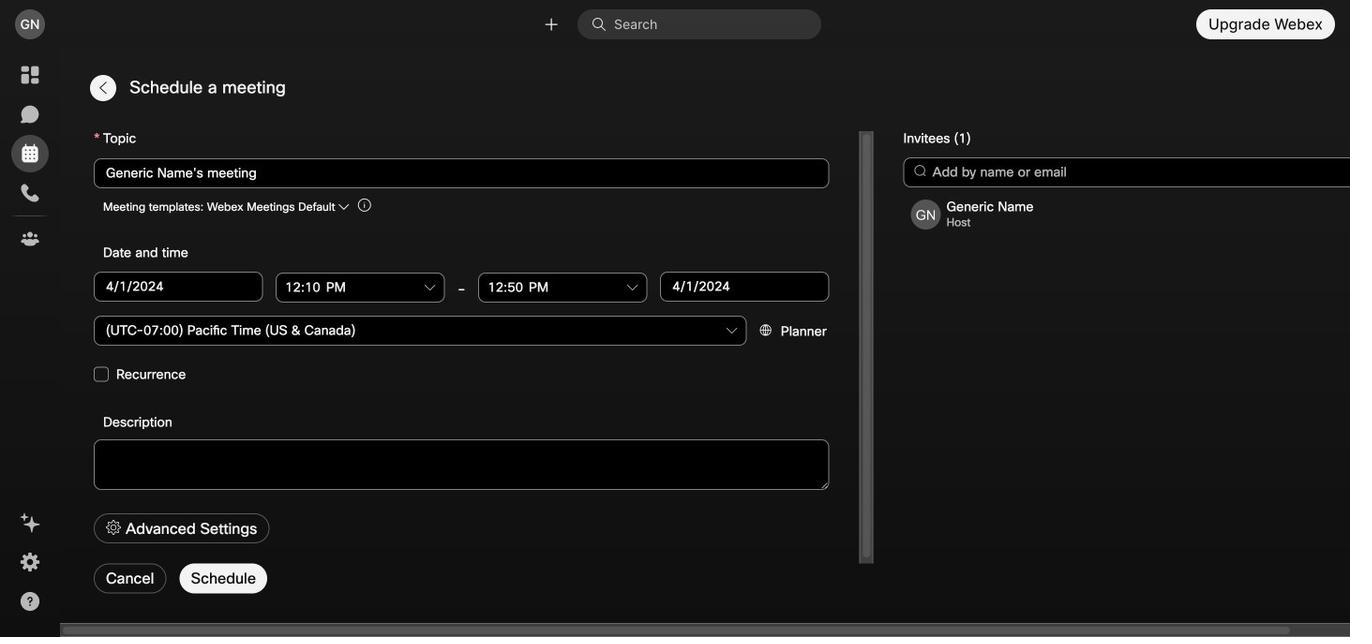 Task type: vqa. For each thing, say whether or not it's contained in the screenshot.
navigation at the left of page
yes



Task type: describe. For each thing, give the bounding box(es) containing it.
webex tab list
[[11, 56, 49, 258]]



Task type: locate. For each thing, give the bounding box(es) containing it.
navigation
[[0, 49, 60, 638]]



